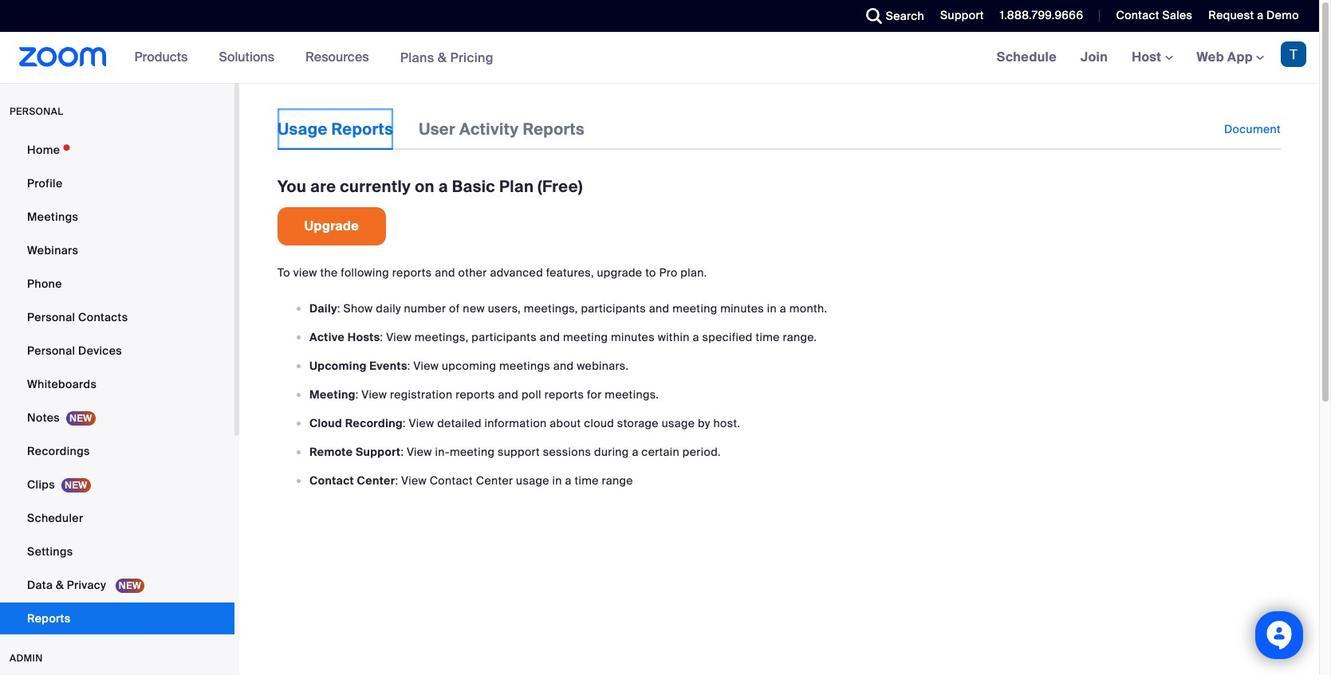 Task type: describe. For each thing, give the bounding box(es) containing it.
personal menu menu
[[0, 134, 235, 637]]

view for support
[[407, 445, 432, 460]]

1 horizontal spatial reports
[[332, 119, 394, 140]]

for
[[587, 388, 602, 402]]

1 vertical spatial time
[[575, 474, 599, 488]]

meeting
[[310, 388, 356, 402]]

phone
[[27, 277, 62, 291]]

period.
[[683, 445, 721, 460]]

currently
[[340, 176, 411, 197]]

following
[[341, 266, 390, 280]]

about
[[550, 417, 581, 431]]

privacy
[[67, 579, 106, 593]]

advanced
[[490, 266, 544, 280]]

: for recording
[[403, 417, 406, 431]]

: for hosts
[[380, 330, 383, 345]]

home
[[27, 143, 60, 157]]

in-
[[435, 445, 450, 460]]

: for support
[[401, 445, 404, 460]]

contact for contact center : view contact center usage in a time range
[[310, 474, 354, 488]]

: for center
[[395, 474, 398, 488]]

plan.
[[681, 266, 708, 280]]

daily
[[376, 302, 401, 316]]

tabs of report home tab list
[[278, 109, 611, 150]]

join link
[[1069, 32, 1121, 83]]

contact center : view contact center usage in a time range
[[310, 474, 633, 488]]

1 center from the left
[[357, 474, 395, 488]]

meeting : view registration reports and poll reports for meetings.
[[310, 388, 659, 402]]

during
[[595, 445, 629, 460]]

scheduler
[[27, 512, 83, 526]]

month.
[[790, 302, 828, 316]]

view for recording
[[409, 417, 434, 431]]

zoom logo image
[[19, 47, 107, 67]]

app
[[1228, 49, 1254, 65]]

detailed
[[437, 417, 482, 431]]

1 vertical spatial meeting
[[563, 330, 608, 345]]

2 horizontal spatial reports
[[545, 388, 584, 402]]

host
[[1132, 49, 1166, 65]]

contact for contact sales
[[1117, 8, 1160, 22]]

events
[[370, 359, 408, 373]]

pro
[[660, 266, 678, 280]]

cloud recording : view detailed information about cloud storage usage by host.
[[310, 417, 741, 431]]

personal for personal contacts
[[27, 310, 75, 325]]

user activity reports
[[419, 119, 585, 140]]

a right during
[[632, 445, 639, 460]]

request
[[1209, 8, 1255, 22]]

new
[[463, 302, 485, 316]]

meetings.
[[605, 388, 659, 402]]

1 vertical spatial participants
[[472, 330, 537, 345]]

schedule link
[[985, 32, 1069, 83]]

1 vertical spatial meetings,
[[415, 330, 469, 345]]

admin
[[10, 653, 43, 666]]

active hosts : view meetings, participants and meeting minutes within a specified time range.
[[310, 330, 818, 345]]

upcoming
[[310, 359, 367, 373]]

remote
[[310, 445, 353, 460]]

show
[[344, 302, 373, 316]]

registration
[[390, 388, 453, 402]]

reports inside "link"
[[523, 119, 585, 140]]

activity
[[460, 119, 519, 140]]

0 vertical spatial in
[[767, 302, 777, 316]]

plans & pricing
[[400, 49, 494, 66]]

search button
[[854, 0, 929, 32]]

support
[[498, 445, 540, 460]]

personal contacts
[[27, 310, 128, 325]]

basic
[[452, 176, 496, 197]]

0 vertical spatial minutes
[[721, 302, 765, 316]]

& for pricing
[[438, 49, 447, 66]]

view
[[293, 266, 317, 280]]

upgrade button
[[278, 207, 386, 246]]

recordings link
[[0, 436, 235, 468]]

a right "within"
[[693, 330, 700, 345]]

within
[[658, 330, 690, 345]]

cloud
[[584, 417, 615, 431]]

document link
[[1225, 109, 1282, 150]]

usage reports
[[278, 119, 394, 140]]

upcoming events : view upcoming meetings and webinars.
[[310, 359, 629, 373]]

web app
[[1197, 49, 1254, 65]]

the
[[320, 266, 338, 280]]

and down active hosts : view meetings, participants and meeting minutes within a specified time range.
[[554, 359, 574, 373]]

profile link
[[0, 168, 235, 200]]

reports for registration
[[456, 388, 495, 402]]

web app button
[[1197, 49, 1265, 65]]

view for hosts
[[386, 330, 412, 345]]

user
[[419, 119, 456, 140]]

certain
[[642, 445, 680, 460]]

personal contacts link
[[0, 302, 235, 334]]

storage
[[618, 417, 659, 431]]

request a demo
[[1209, 8, 1300, 22]]

phone link
[[0, 268, 235, 300]]

active
[[310, 330, 345, 345]]

profile picture image
[[1282, 41, 1307, 67]]

: for events
[[408, 359, 411, 373]]

a left demo
[[1258, 8, 1264, 22]]

are
[[311, 176, 336, 197]]

recordings
[[27, 444, 90, 459]]

demo
[[1267, 8, 1300, 22]]

1 horizontal spatial meetings,
[[524, 302, 578, 316]]

clips link
[[0, 469, 235, 501]]

a right the on on the top of page
[[439, 176, 448, 197]]

reports inside the personal menu menu
[[27, 612, 71, 626]]

user activity reports link
[[419, 109, 585, 150]]

to view the following reports and other advanced features, upgrade to pro plan.
[[278, 266, 708, 280]]

view for events
[[414, 359, 439, 373]]



Task type: vqa. For each thing, say whether or not it's contained in the screenshot.
ORGANIZATIONAL
no



Task type: locate. For each thing, give the bounding box(es) containing it.
1 vertical spatial minutes
[[611, 330, 655, 345]]

reports link
[[0, 603, 235, 635]]

scheduler link
[[0, 503, 235, 535]]

data & privacy
[[27, 579, 109, 593]]

1 horizontal spatial contact
[[430, 474, 473, 488]]

2 vertical spatial meeting
[[450, 445, 495, 460]]

meetings, up active hosts : view meetings, participants and meeting minutes within a specified time range.
[[524, 302, 578, 316]]

0 horizontal spatial contact
[[310, 474, 354, 488]]

1 horizontal spatial reports
[[456, 388, 495, 402]]

resources button
[[306, 32, 376, 83]]

other
[[459, 266, 487, 280]]

a left 'month.'
[[780, 302, 787, 316]]

request a demo link
[[1197, 0, 1320, 32], [1209, 8, 1300, 22]]

1 horizontal spatial &
[[438, 49, 447, 66]]

of
[[449, 302, 460, 316]]

you are currently on a basic plan (free)
[[278, 176, 583, 197]]

support down recording
[[356, 445, 401, 460]]

features,
[[546, 266, 594, 280]]

1 horizontal spatial time
[[756, 330, 780, 345]]

range.
[[783, 330, 818, 345]]

0 horizontal spatial time
[[575, 474, 599, 488]]

a
[[1258, 8, 1264, 22], [439, 176, 448, 197], [780, 302, 787, 316], [693, 330, 700, 345], [632, 445, 639, 460], [565, 474, 572, 488]]

0 vertical spatial support
[[941, 8, 985, 22]]

contact down remote
[[310, 474, 354, 488]]

1 personal from the top
[[27, 310, 75, 325]]

products
[[135, 49, 188, 65]]

banner containing products
[[0, 32, 1320, 84]]

0 vertical spatial time
[[756, 330, 780, 345]]

and down daily : show daily number of new users, meetings, participants and meeting minutes in a month.
[[540, 330, 560, 345]]

and up "within"
[[649, 302, 670, 316]]

join
[[1081, 49, 1109, 65]]

participants down users,
[[472, 330, 537, 345]]

in left 'month.'
[[767, 302, 777, 316]]

0 vertical spatial &
[[438, 49, 447, 66]]

2 center from the left
[[476, 474, 513, 488]]

personal
[[27, 310, 75, 325], [27, 344, 75, 358]]

contact left sales
[[1117, 8, 1160, 22]]

settings
[[27, 545, 73, 559]]

host button
[[1132, 49, 1174, 65]]

1 vertical spatial usage
[[516, 474, 550, 488]]

home link
[[0, 134, 235, 166]]

: left in-
[[401, 445, 404, 460]]

time left "range."
[[756, 330, 780, 345]]

view down recording
[[401, 474, 427, 488]]

: up recording
[[356, 388, 359, 402]]

2 horizontal spatial reports
[[523, 119, 585, 140]]

product information navigation
[[123, 32, 506, 84]]

a down sessions
[[565, 474, 572, 488]]

1 horizontal spatial participants
[[581, 302, 646, 316]]

: up 'events'
[[380, 330, 383, 345]]

meetings link
[[0, 201, 235, 233]]

users,
[[488, 302, 521, 316]]

on
[[415, 176, 435, 197]]

host.
[[714, 417, 741, 431]]

personal devices link
[[0, 335, 235, 367]]

resources
[[306, 49, 369, 65]]

: down recording
[[395, 474, 398, 488]]

: up registration
[[408, 359, 411, 373]]

banner
[[0, 32, 1320, 84]]

settings link
[[0, 536, 235, 568]]

meeting
[[673, 302, 718, 316], [563, 330, 608, 345], [450, 445, 495, 460]]

contact down in-
[[430, 474, 473, 488]]

plan
[[500, 176, 534, 197]]

0 vertical spatial usage
[[662, 417, 695, 431]]

pricing
[[450, 49, 494, 66]]

reports down data
[[27, 612, 71, 626]]

specified
[[703, 330, 753, 345]]

view down registration
[[409, 417, 434, 431]]

meetings navigation
[[985, 32, 1320, 84]]

reports
[[332, 119, 394, 140], [523, 119, 585, 140], [27, 612, 71, 626]]

remote support : view in-meeting support sessions during a certain period.
[[310, 445, 721, 460]]

products button
[[135, 32, 195, 83]]

meetings
[[27, 210, 78, 224]]

contact sales link
[[1105, 0, 1197, 32], [1117, 8, 1193, 22]]

solutions
[[219, 49, 275, 65]]

usage reports link
[[278, 109, 394, 150]]

by
[[698, 417, 711, 431]]

devices
[[78, 344, 122, 358]]

1 vertical spatial &
[[56, 579, 64, 593]]

view up recording
[[362, 388, 387, 402]]

view up registration
[[414, 359, 439, 373]]

2 horizontal spatial meeting
[[673, 302, 718, 316]]

: left show
[[338, 302, 341, 316]]

1 vertical spatial support
[[356, 445, 401, 460]]

2 personal from the top
[[27, 344, 75, 358]]

(free)
[[538, 176, 583, 197]]

0 horizontal spatial center
[[357, 474, 395, 488]]

0 vertical spatial personal
[[27, 310, 75, 325]]

to
[[646, 266, 657, 280]]

0 horizontal spatial in
[[553, 474, 562, 488]]

1 horizontal spatial minutes
[[721, 302, 765, 316]]

notes
[[27, 411, 60, 425]]

center down remote support : view in-meeting support sessions during a certain period.
[[476, 474, 513, 488]]

view down daily at the top left of page
[[386, 330, 412, 345]]

minutes left "within"
[[611, 330, 655, 345]]

& right "plans"
[[438, 49, 447, 66]]

poll
[[522, 388, 542, 402]]

usage left "by"
[[662, 417, 695, 431]]

: down registration
[[403, 417, 406, 431]]

view for center
[[401, 474, 427, 488]]

daily : show daily number of new users, meetings, participants and meeting minutes in a month.
[[310, 302, 828, 316]]

2 horizontal spatial contact
[[1117, 8, 1160, 22]]

1 horizontal spatial meeting
[[563, 330, 608, 345]]

meeting down daily : show daily number of new users, meetings, participants and meeting minutes in a month.
[[563, 330, 608, 345]]

0 horizontal spatial reports
[[392, 266, 432, 280]]

upgrade
[[305, 218, 359, 235]]

0 horizontal spatial reports
[[27, 612, 71, 626]]

1 vertical spatial in
[[553, 474, 562, 488]]

& inside product information navigation
[[438, 49, 447, 66]]

0 horizontal spatial support
[[356, 445, 401, 460]]

reports
[[392, 266, 432, 280], [456, 388, 495, 402], [545, 388, 584, 402]]

0 vertical spatial meetings,
[[524, 302, 578, 316]]

hosts
[[348, 330, 380, 345]]

0 horizontal spatial meetings,
[[415, 330, 469, 345]]

personal for personal devices
[[27, 344, 75, 358]]

schedule
[[997, 49, 1057, 65]]

to
[[278, 266, 291, 280]]

in down sessions
[[553, 474, 562, 488]]

usage
[[662, 417, 695, 431], [516, 474, 550, 488]]

personal down the phone
[[27, 310, 75, 325]]

usage down the support
[[516, 474, 550, 488]]

plans
[[400, 49, 435, 66]]

0 vertical spatial meeting
[[673, 302, 718, 316]]

0 horizontal spatial participants
[[472, 330, 537, 345]]

participants
[[581, 302, 646, 316], [472, 330, 537, 345]]

1 vertical spatial personal
[[27, 344, 75, 358]]

reports down 'upcoming events : view upcoming meetings and webinars.'
[[456, 388, 495, 402]]

& inside "link"
[[56, 579, 64, 593]]

meetings, down of
[[415, 330, 469, 345]]

contacts
[[78, 310, 128, 325]]

center down recording
[[357, 474, 395, 488]]

support
[[941, 8, 985, 22], [356, 445, 401, 460]]

web
[[1197, 49, 1225, 65]]

cloud
[[310, 417, 342, 431]]

reports up number
[[392, 266, 432, 280]]

0 horizontal spatial minutes
[[611, 330, 655, 345]]

0 vertical spatial participants
[[581, 302, 646, 316]]

1 horizontal spatial usage
[[662, 417, 695, 431]]

contact sales
[[1117, 8, 1193, 22]]

reports up "about"
[[545, 388, 584, 402]]

0 horizontal spatial usage
[[516, 474, 550, 488]]

whiteboards link
[[0, 369, 235, 401]]

search
[[886, 9, 925, 23]]

meetings,
[[524, 302, 578, 316], [415, 330, 469, 345]]

view left in-
[[407, 445, 432, 460]]

profile
[[27, 176, 63, 191]]

range
[[602, 474, 633, 488]]

meeting up 'contact center : view contact center usage in a time range'
[[450, 445, 495, 460]]

sessions
[[543, 445, 592, 460]]

& right data
[[56, 579, 64, 593]]

minutes up specified
[[721, 302, 765, 316]]

usage
[[278, 119, 328, 140]]

and left poll
[[498, 388, 519, 402]]

clips
[[27, 478, 55, 492]]

plans & pricing link
[[400, 49, 494, 66], [400, 49, 494, 66]]

reports for following
[[392, 266, 432, 280]]

reports up the 'currently'
[[332, 119, 394, 140]]

recording
[[345, 417, 403, 431]]

0 horizontal spatial &
[[56, 579, 64, 593]]

sales
[[1163, 8, 1193, 22]]

meetings
[[500, 359, 551, 373]]

you
[[278, 176, 307, 197]]

center
[[357, 474, 395, 488], [476, 474, 513, 488]]

1 horizontal spatial in
[[767, 302, 777, 316]]

1 horizontal spatial support
[[941, 8, 985, 22]]

& for privacy
[[56, 579, 64, 593]]

support right 'search'
[[941, 8, 985, 22]]

personal up whiteboards
[[27, 344, 75, 358]]

in
[[767, 302, 777, 316], [553, 474, 562, 488]]

data
[[27, 579, 53, 593]]

0 horizontal spatial meeting
[[450, 445, 495, 460]]

and left other
[[435, 266, 456, 280]]

time left range at the left bottom
[[575, 474, 599, 488]]

meeting up "within"
[[673, 302, 718, 316]]

participants down the upgrade
[[581, 302, 646, 316]]

1 horizontal spatial center
[[476, 474, 513, 488]]

reports up (free)
[[523, 119, 585, 140]]

upcoming
[[442, 359, 497, 373]]



